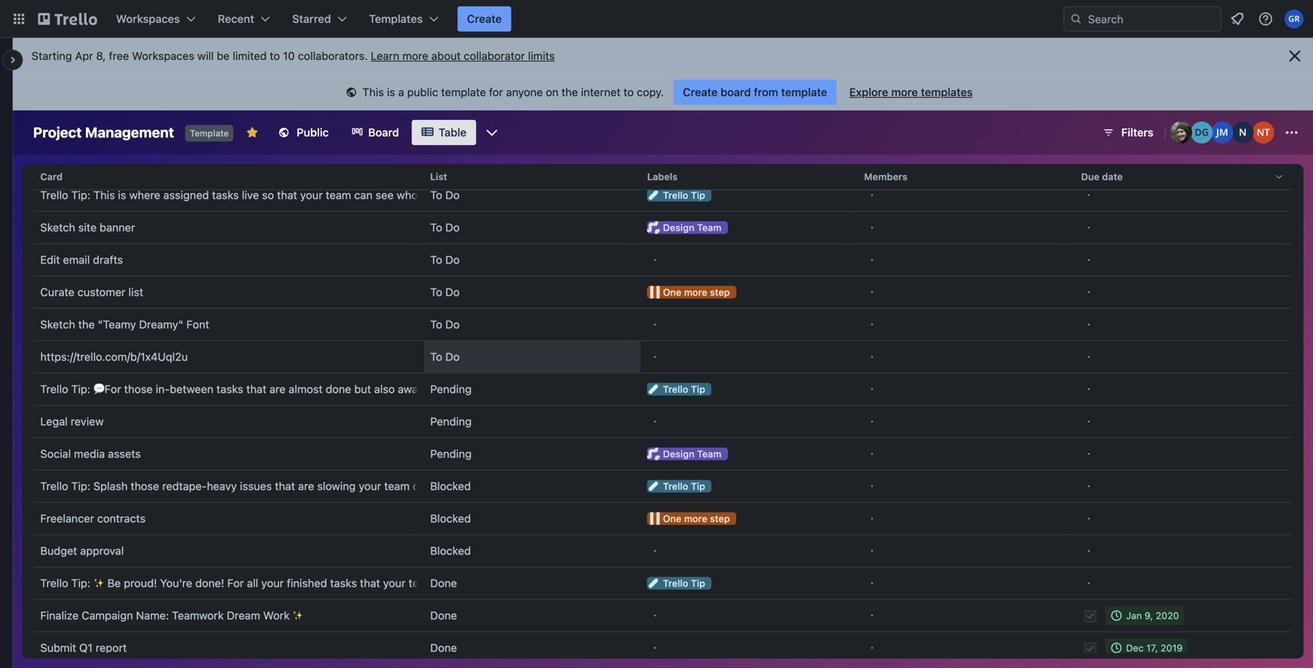Task type: describe. For each thing, give the bounding box(es) containing it.
search image
[[1070, 13, 1083, 25]]

due date
[[1081, 171, 1123, 182]]

design team button for to do
[[641, 212, 858, 244]]

limited
[[233, 49, 267, 62]]

trello tip: splash those redtape-heavy issues that are slowing your team down here. link
[[40, 471, 469, 503]]

learn more about collaborator limits link
[[371, 49, 555, 62]]

board
[[721, 86, 751, 99]]

to do for sketch site banner
[[430, 221, 460, 234]]

row containing card
[[34, 158, 1292, 196]]

sm image
[[344, 85, 359, 101]]

0 vertical spatial is
[[387, 86, 395, 99]]

2 vertical spatial tasks
[[330, 577, 357, 590]]

name:
[[136, 610, 169, 623]]

public
[[297, 126, 329, 139]]

curate
[[40, 286, 74, 299]]

step.
[[486, 383, 511, 396]]

collaborators.
[[298, 49, 368, 62]]

that right finished
[[360, 577, 380, 590]]

table
[[439, 126, 467, 139]]

"teamy
[[98, 318, 136, 331]]

due
[[1081, 171, 1100, 182]]

tip for trello tip: ✨ be proud! you're done! for all your finished tasks that your team has hustled on.
[[691, 578, 705, 590]]

to for sketch site banner
[[430, 221, 442, 234]]

caity (caity) image
[[1170, 122, 1193, 144]]

open information menu image
[[1258, 11, 1274, 27]]

2 template from the left
[[781, 86, 827, 99]]

and
[[516, 189, 535, 202]]

banner
[[100, 221, 135, 234]]

recent button
[[208, 6, 280, 32]]

copy.
[[637, 86, 664, 99]]

devan goldstein (devangoldstein2) image
[[1191, 122, 1213, 144]]

submit
[[40, 642, 76, 655]]

in-
[[156, 383, 170, 396]]

what
[[489, 189, 513, 202]]

create button
[[458, 6, 511, 32]]

to for sketch the "teamy dreamy" font
[[430, 318, 442, 331]]

submit q1 report link
[[40, 633, 418, 665]]

trello tip button for step.
[[641, 374, 858, 406]]

that right issues
[[275, 480, 295, 493]]

dec 17, 2019
[[1126, 643, 1183, 654]]

team for pending
[[697, 449, 722, 460]]

labels
[[647, 171, 678, 182]]

explore more templates
[[850, 86, 973, 99]]

sketch site banner link
[[40, 212, 418, 244]]

done for ✨
[[430, 610, 457, 623]]

row containing budget approval
[[34, 535, 1292, 568]]

more for color: orange, title: "one more step" element associated with to do
[[684, 287, 707, 298]]

that inside "link"
[[277, 189, 297, 202]]

dec
[[1126, 643, 1144, 654]]

8,
[[96, 49, 106, 62]]

approval
[[80, 545, 124, 558]]

due date button
[[1075, 158, 1292, 196]]

team for to do
[[697, 222, 722, 233]]

are for almost
[[270, 383, 286, 396]]

tip: for 💬for
[[71, 383, 90, 396]]

finalize
[[40, 610, 79, 623]]

sketch site banner
[[40, 221, 135, 234]]

work
[[263, 610, 290, 623]]

your inside "link"
[[300, 189, 323, 202]]

color: sky, title: "trello tip" element for trello tip: this is where assigned tasks live so that your team can see who's working on what and when it's due.
[[647, 189, 712, 202]]

to for curate customer list
[[430, 286, 442, 299]]

to do for curate customer list
[[430, 286, 460, 299]]

project management
[[33, 124, 174, 141]]

edit email drafts
[[40, 254, 123, 267]]

one more step for blocked
[[663, 514, 730, 525]]

to inside cell
[[430, 351, 442, 364]]

the inside "row"
[[78, 318, 95, 331]]

learn
[[371, 49, 399, 62]]

do inside to do cell
[[445, 351, 460, 364]]

blocked for trello tip: splash those redtape-heavy issues that are slowing your team down here.
[[430, 480, 471, 493]]

your right all
[[261, 577, 284, 590]]

trello tip button for on
[[641, 180, 858, 211]]

step for to do
[[710, 287, 730, 298]]

10
[[283, 49, 295, 62]]

workspaces button
[[107, 6, 205, 32]]

row containing finalize campaign name: teamwork dream work ✨
[[34, 600, 1292, 633]]

row containing trello tip: 💬for those in-between tasks that are almost done but also awaiting one last step.
[[34, 374, 1292, 406]]

legal review link
[[40, 406, 418, 438]]

back to home image
[[38, 6, 97, 32]]

public button
[[268, 120, 338, 145]]

Search field
[[1083, 7, 1221, 31]]

project
[[33, 124, 82, 141]]

templates button
[[360, 6, 448, 32]]

explore more templates link
[[840, 80, 982, 105]]

jan 9, 2020
[[1126, 611, 1179, 622]]

finalize campaign name: teamwork dream work ✨
[[40, 610, 304, 623]]

customize views image
[[484, 125, 500, 141]]

to for edit email drafts
[[430, 254, 442, 267]]

finished
[[287, 577, 327, 590]]

step for blocked
[[710, 514, 730, 525]]

are for slowing
[[298, 480, 314, 493]]

color: sky, title: "trello tip" element for trello tip: ✨ be proud! you're done! for all your finished tasks that your team has hustled on.
[[647, 578, 712, 590]]

jan
[[1126, 611, 1142, 622]]

issues
[[240, 480, 272, 493]]

create board from template link
[[674, 80, 837, 105]]

trello tip: this is where assigned tasks live so that your team can see who's working on what and when it's due.
[[40, 189, 609, 202]]

greg robinson (gregrobinson96) image
[[1285, 9, 1304, 28]]

review
[[71, 415, 104, 428]]

row containing https://trello.com/b/1x4uql2u
[[34, 341, 1292, 374]]

hustled
[[458, 577, 496, 590]]

free
[[109, 49, 129, 62]]

row containing legal review
[[34, 406, 1292, 438]]

tip for trello tip: 💬for those in-between tasks that are almost done but also awaiting one last step.
[[691, 384, 705, 395]]

those for redtape-
[[131, 480, 159, 493]]

trello inside "link"
[[40, 189, 68, 202]]

who's
[[397, 189, 427, 202]]

do for trello tip: this is where assigned tasks live so that your team can see who's working on what and when it's due.
[[445, 189, 460, 202]]

row containing sketch site banner
[[34, 212, 1292, 244]]

color: purple, title: "design team" element for pending
[[647, 448, 728, 461]]

social media assets link
[[40, 439, 418, 470]]

all
[[247, 577, 258, 590]]

here.
[[443, 480, 469, 493]]

apr
[[75, 49, 93, 62]]

team for can
[[326, 189, 351, 202]]

more for color: orange, title: "one more step" element for blocked
[[684, 514, 707, 525]]

pending for 💬for
[[430, 383, 472, 396]]

color: sky, title: "trello tip" element for trello tip: splash those redtape-heavy issues that are slowing your team down here.
[[647, 481, 712, 493]]

starting
[[32, 49, 72, 62]]

curate customer list link
[[40, 277, 418, 308]]

row containing sketch the "teamy dreamy" font
[[34, 309, 1292, 341]]

budget
[[40, 545, 77, 558]]

tip for trello tip: this is where assigned tasks live so that your team can see who's working on what and when it's due.
[[691, 190, 705, 201]]

to do inside to do cell
[[430, 351, 460, 364]]

between
[[170, 383, 214, 396]]

those for in-
[[124, 383, 153, 396]]

done
[[326, 383, 351, 396]]

slowing
[[317, 480, 356, 493]]

create for create
[[467, 12, 502, 25]]

show menu image
[[1284, 125, 1300, 141]]

nic (nicoletollefson1) image
[[1232, 122, 1254, 144]]

row containing submit q1 report
[[34, 633, 1292, 665]]

design team for pending
[[663, 449, 722, 460]]

internet
[[581, 86, 621, 99]]

your right slowing
[[359, 480, 381, 493]]

freelancer contracts link
[[40, 503, 418, 535]]

edit email drafts link
[[40, 244, 418, 276]]

will
[[197, 49, 214, 62]]

sketch for sketch site banner
[[40, 221, 75, 234]]

labels button
[[641, 158, 858, 196]]

trello tip: this is where assigned tasks live so that your team can see who's working on what and when it's due. link
[[40, 180, 609, 211]]

on.
[[499, 577, 515, 590]]

2 vertical spatial team
[[409, 577, 434, 590]]



Task type: locate. For each thing, give the bounding box(es) containing it.
one for to do
[[663, 287, 682, 298]]

create up collaborator
[[467, 12, 502, 25]]

to left 10
[[270, 49, 280, 62]]

2020
[[1156, 611, 1179, 622]]

1 vertical spatial on
[[473, 189, 486, 202]]

2 blocked from the top
[[430, 513, 471, 526]]

💬for
[[93, 383, 121, 396]]

it's
[[569, 189, 584, 202]]

1 vertical spatial to
[[624, 86, 634, 99]]

budget approval
[[40, 545, 124, 558]]

date
[[1102, 171, 1123, 182]]

4 to from the top
[[430, 286, 442, 299]]

1 tip: from the top
[[71, 189, 90, 202]]

1 vertical spatial sketch
[[40, 318, 75, 331]]

2 design from the top
[[663, 449, 695, 460]]

1 vertical spatial workspaces
[[132, 49, 194, 62]]

3 row from the top
[[34, 212, 1292, 244]]

design
[[663, 222, 695, 233], [663, 449, 695, 460]]

to left copy.
[[624, 86, 634, 99]]

explore
[[850, 86, 889, 99]]

1 trello tip from the top
[[663, 190, 705, 201]]

row containing freelancer contracts
[[34, 503, 1292, 535]]

2 row from the top
[[34, 179, 1292, 212]]

are
[[270, 383, 286, 396], [298, 480, 314, 493]]

create board from template
[[683, 86, 827, 99]]

2 pending from the top
[[430, 415, 472, 428]]

color: orange, title: "one more step" element for blocked
[[647, 513, 736, 526]]

color: purple, title: "design team" element for to do
[[647, 222, 728, 234]]

7 row from the top
[[34, 341, 1292, 374]]

workspaces down workspaces dropdown button
[[132, 49, 194, 62]]

row containing trello tip: splash those redtape-heavy issues that are slowing your team down here.
[[34, 471, 1292, 503]]

0 vertical spatial one more step button
[[641, 277, 858, 308]]

one
[[663, 287, 682, 298], [663, 514, 682, 525]]

are left almost at the bottom left of page
[[270, 383, 286, 396]]

1 do from the top
[[445, 189, 460, 202]]

those left the in-
[[124, 383, 153, 396]]

12 row from the top
[[34, 503, 1292, 535]]

team left can
[[326, 189, 351, 202]]

table
[[22, 158, 1304, 665]]

2 design team from the top
[[663, 449, 722, 460]]

4 tip: from the top
[[71, 577, 90, 590]]

6 to from the top
[[430, 351, 442, 364]]

pending up the here.
[[430, 448, 472, 461]]

6 do from the top
[[445, 351, 460, 364]]

16 row from the top
[[34, 633, 1292, 665]]

be
[[107, 577, 121, 590]]

1 vertical spatial color: purple, title: "design team" element
[[647, 448, 728, 461]]

3 trello tip from the top
[[663, 481, 705, 492]]

0 vertical spatial color: orange, title: "one more step" element
[[647, 286, 736, 299]]

0 horizontal spatial create
[[467, 12, 502, 25]]

about
[[431, 49, 461, 62]]

trello tip for trello tip: ✨ be proud! you're done! for all your finished tasks that your team has hustled on.
[[663, 578, 705, 590]]

design for to do
[[663, 222, 695, 233]]

1 vertical spatial team
[[697, 449, 722, 460]]

0 horizontal spatial template
[[441, 86, 486, 99]]

3 do from the top
[[445, 254, 460, 267]]

1 vertical spatial design team
[[663, 449, 722, 460]]

on inside "link"
[[473, 189, 486, 202]]

1 row from the top
[[34, 158, 1292, 196]]

1 blocked from the top
[[430, 480, 471, 493]]

4 trello tip from the top
[[663, 578, 705, 590]]

trello tip for trello tip: splash those redtape-heavy issues that are slowing your team down here.
[[663, 481, 705, 492]]

1 pending from the top
[[430, 383, 472, 396]]

1 one more step from the top
[[663, 287, 730, 298]]

1 team from the top
[[697, 222, 722, 233]]

q1
[[79, 642, 93, 655]]

5 to do from the top
[[430, 318, 460, 331]]

3 tip: from the top
[[71, 480, 90, 493]]

1 vertical spatial one more step button
[[641, 503, 858, 535]]

see
[[376, 189, 394, 202]]

that down "https://trello.com/b/1x4uql2u" link
[[246, 383, 267, 396]]

0 vertical spatial done
[[430, 577, 457, 590]]

template
[[441, 86, 486, 99], [781, 86, 827, 99]]

trello tip button
[[641, 180, 858, 211], [641, 374, 858, 406], [641, 471, 858, 503], [641, 568, 858, 600]]

row containing edit email drafts
[[34, 244, 1292, 276]]

1 trello tip button from the top
[[641, 180, 858, 211]]

sketch down curate
[[40, 318, 75, 331]]

11 row from the top
[[34, 471, 1292, 503]]

redtape-
[[162, 480, 207, 493]]

contracts
[[97, 513, 146, 526]]

1 horizontal spatial on
[[546, 86, 559, 99]]

1 done from the top
[[430, 577, 457, 590]]

2 design team button from the top
[[641, 439, 858, 470]]

Board name text field
[[25, 120, 182, 145]]

0 notifications image
[[1228, 9, 1247, 28]]

card
[[40, 171, 63, 182]]

teamwork
[[172, 610, 224, 623]]

sketch for sketch the "teamy dreamy" font
[[40, 318, 75, 331]]

one more step
[[663, 287, 730, 298], [663, 514, 730, 525]]

more for "explore more templates" link
[[891, 86, 918, 99]]

the
[[562, 86, 578, 99], [78, 318, 95, 331]]

members button
[[858, 158, 1075, 196]]

0 vertical spatial step
[[710, 287, 730, 298]]

can
[[354, 189, 373, 202]]

tip: left splash
[[71, 480, 90, 493]]

1 horizontal spatial is
[[387, 86, 395, 99]]

filters
[[1122, 126, 1154, 139]]

on left 'what' on the left of the page
[[473, 189, 486, 202]]

15 row from the top
[[34, 600, 1292, 633]]

filters button
[[1098, 120, 1159, 145]]

tip: for splash
[[71, 480, 90, 493]]

0 vertical spatial team
[[326, 189, 351, 202]]

1 horizontal spatial template
[[781, 86, 827, 99]]

3 color: sky, title: "trello tip" element from the top
[[647, 481, 712, 493]]

1 vertical spatial design team button
[[641, 439, 858, 470]]

color: orange, title: "one more step" element for to do
[[647, 286, 736, 299]]

trello tip: 💬for those in-between tasks that are almost done but also awaiting one last step. link
[[40, 374, 511, 406]]

1 vertical spatial the
[[78, 318, 95, 331]]

report
[[96, 642, 127, 655]]

2 one more step from the top
[[663, 514, 730, 525]]

color: sky, title: "trello tip" element
[[647, 189, 712, 202], [647, 383, 712, 396], [647, 481, 712, 493], [647, 578, 712, 590]]

0 horizontal spatial is
[[118, 189, 126, 202]]

0 vertical spatial those
[[124, 383, 153, 396]]

6 to do from the top
[[430, 351, 460, 364]]

1 to do from the top
[[430, 189, 460, 202]]

sketch the "teamy dreamy" font
[[40, 318, 209, 331]]

0 vertical spatial blocked
[[430, 480, 471, 493]]

list
[[129, 286, 143, 299]]

2 color: purple, title: "design team" element from the top
[[647, 448, 728, 461]]

0 vertical spatial the
[[562, 86, 578, 99]]

those
[[124, 383, 153, 396], [131, 480, 159, 493]]

is inside "link"
[[118, 189, 126, 202]]

0 vertical spatial tasks
[[212, 189, 239, 202]]

team left 'down'
[[384, 480, 410, 493]]

2 one more step button from the top
[[641, 503, 858, 535]]

done for done!
[[430, 577, 457, 590]]

row containing trello tip: ✨ be proud! you're done! for all your finished tasks that your team has hustled on.
[[34, 568, 1292, 600]]

0 vertical spatial design
[[663, 222, 695, 233]]

is left where on the top left of the page
[[118, 189, 126, 202]]

1 vertical spatial done
[[430, 610, 457, 623]]

is left a
[[387, 86, 395, 99]]

1 vertical spatial tasks
[[216, 383, 243, 396]]

pending down "one"
[[430, 415, 472, 428]]

to do for edit email drafts
[[430, 254, 460, 267]]

3 blocked from the top
[[430, 545, 471, 558]]

0 horizontal spatial on
[[473, 189, 486, 202]]

4 row from the top
[[34, 244, 1292, 276]]

1 vertical spatial team
[[384, 480, 410, 493]]

2 done from the top
[[430, 610, 457, 623]]

0 horizontal spatial ✨
[[93, 577, 104, 590]]

3 to from the top
[[430, 254, 442, 267]]

2 to from the top
[[430, 221, 442, 234]]

3 done from the top
[[430, 642, 457, 655]]

workspaces inside dropdown button
[[116, 12, 180, 25]]

pending left step.
[[430, 383, 472, 396]]

0 vertical spatial ✨
[[93, 577, 104, 590]]

2019
[[1161, 643, 1183, 654]]

freelancer
[[40, 513, 94, 526]]

blocked for budget approval
[[430, 545, 471, 558]]

the left internet
[[562, 86, 578, 99]]

1 color: sky, title: "trello tip" element from the top
[[647, 189, 712, 202]]

1 sketch from the top
[[40, 221, 75, 234]]

those right splash
[[131, 480, 159, 493]]

tip: for ✨
[[71, 577, 90, 590]]

tip: for this
[[71, 189, 90, 202]]

2 tip from the top
[[691, 384, 705, 395]]

this right sm image
[[362, 86, 384, 99]]

edit
[[40, 254, 60, 267]]

0 vertical spatial pending
[[430, 383, 472, 396]]

2 tip: from the top
[[71, 383, 90, 396]]

board link
[[341, 120, 409, 145]]

tip: down budget approval on the left bottom
[[71, 577, 90, 590]]

4 tip from the top
[[691, 578, 705, 590]]

13 row from the top
[[34, 535, 1292, 568]]

2 vertical spatial pending
[[430, 448, 472, 461]]

has
[[437, 577, 455, 590]]

workspaces up free
[[116, 12, 180, 25]]

drafts
[[93, 254, 123, 267]]

0 horizontal spatial to
[[270, 49, 280, 62]]

0 vertical spatial on
[[546, 86, 559, 99]]

do for sketch site banner
[[445, 221, 460, 234]]

4 to do from the top
[[430, 286, 460, 299]]

0 horizontal spatial the
[[78, 318, 95, 331]]

jordan mirchev (jordan_mirchev) image
[[1211, 122, 1234, 144]]

sketch left site
[[40, 221, 75, 234]]

list button
[[424, 158, 641, 196]]

0 vertical spatial one
[[663, 287, 682, 298]]

color: purple, title: "design team" element
[[647, 222, 728, 234], [647, 448, 728, 461]]

0 vertical spatial design team button
[[641, 212, 858, 244]]

create left board
[[683, 86, 718, 99]]

0 vertical spatial team
[[697, 222, 722, 233]]

1 horizontal spatial ✨
[[293, 610, 304, 623]]

to do for sketch the "teamy dreamy" font
[[430, 318, 460, 331]]

1 design from the top
[[663, 222, 695, 233]]

create inside button
[[467, 12, 502, 25]]

are left slowing
[[298, 480, 314, 493]]

to for trello tip: this is where assigned tasks live so that your team can see who's working on what and when it's due.
[[430, 189, 442, 202]]

3 trello tip button from the top
[[641, 471, 858, 503]]

your left has
[[383, 577, 406, 590]]

3 to do from the top
[[430, 254, 460, 267]]

row containing curate customer list
[[34, 276, 1292, 309]]

tasks right finished
[[330, 577, 357, 590]]

templates
[[921, 86, 973, 99]]

1 vertical spatial is
[[118, 189, 126, 202]]

2 step from the top
[[710, 514, 730, 525]]

2 color: orange, title: "one more step" element from the top
[[647, 513, 736, 526]]

the left "teamy
[[78, 318, 95, 331]]

pending for assets
[[430, 448, 472, 461]]

10 row from the top
[[34, 438, 1292, 471]]

1 one more step button from the top
[[641, 277, 858, 308]]

2 color: sky, title: "trello tip" element from the top
[[647, 383, 712, 396]]

tip for trello tip: splash those redtape-heavy issues that are slowing your team down here.
[[691, 481, 705, 492]]

where
[[129, 189, 160, 202]]

team for down
[[384, 480, 410, 493]]

row containing trello tip: this is where assigned tasks live so that your team can see who's working on what and when it's due.
[[34, 179, 1292, 212]]

tip: up site
[[71, 189, 90, 202]]

to do for trello tip: this is where assigned tasks live so that your team can see who's working on what and when it's due.
[[430, 189, 460, 202]]

due.
[[587, 189, 609, 202]]

design team for to do
[[663, 222, 722, 233]]

2 sketch from the top
[[40, 318, 75, 331]]

one more step button for to do
[[641, 277, 858, 308]]

color: sky, title: "trello tip" element for trello tip: 💬for those in-between tasks that are almost done but also awaiting one last step.
[[647, 383, 712, 396]]

create for create board from template
[[683, 86, 718, 99]]

this inside "link"
[[93, 189, 115, 202]]

2 to do from the top
[[430, 221, 460, 234]]

row containing social media assets
[[34, 438, 1292, 471]]

1 horizontal spatial to
[[624, 86, 634, 99]]

5 row from the top
[[34, 276, 1292, 309]]

0 vertical spatial design team
[[663, 222, 722, 233]]

your right so
[[300, 189, 323, 202]]

1 template from the left
[[441, 86, 486, 99]]

working
[[430, 189, 470, 202]]

dreamy"
[[139, 318, 183, 331]]

4 trello tip button from the top
[[641, 568, 858, 600]]

1 horizontal spatial create
[[683, 86, 718, 99]]

3 pending from the top
[[430, 448, 472, 461]]

public
[[407, 86, 438, 99]]

4 do from the top
[[445, 286, 460, 299]]

budget approval link
[[40, 536, 418, 567]]

1 design team button from the top
[[641, 212, 858, 244]]

0 vertical spatial are
[[270, 383, 286, 396]]

0 vertical spatial one more step
[[663, 287, 730, 298]]

1 vertical spatial design
[[663, 449, 695, 460]]

freelancer contracts
[[40, 513, 146, 526]]

be
[[217, 49, 230, 62]]

one more step button for blocked
[[641, 503, 858, 535]]

0 horizontal spatial are
[[270, 383, 286, 396]]

team left has
[[409, 577, 434, 590]]

do for sketch the "teamy dreamy" font
[[445, 318, 460, 331]]

1 tip from the top
[[691, 190, 705, 201]]

social
[[40, 448, 71, 461]]

0 vertical spatial sketch
[[40, 221, 75, 234]]

social media assets
[[40, 448, 141, 461]]

2 team from the top
[[697, 449, 722, 460]]

from
[[754, 86, 778, 99]]

tip: left 💬for
[[71, 383, 90, 396]]

trello tip for trello tip: 💬for those in-between tasks that are almost done but also awaiting one last step.
[[663, 384, 705, 395]]

collaborator
[[464, 49, 525, 62]]

0 horizontal spatial this
[[93, 189, 115, 202]]

1 vertical spatial are
[[298, 480, 314, 493]]

design team button for pending
[[641, 439, 858, 470]]

2 vertical spatial done
[[430, 642, 457, 655]]

finalize campaign name: teamwork dream work ✨ link
[[40, 601, 418, 632]]

starred button
[[283, 6, 356, 32]]

✨
[[93, 577, 104, 590], [293, 610, 304, 623]]

4 color: sky, title: "trello tip" element from the top
[[647, 578, 712, 590]]

tip:
[[71, 189, 90, 202], [71, 383, 90, 396], [71, 480, 90, 493], [71, 577, 90, 590]]

team
[[326, 189, 351, 202], [384, 480, 410, 493], [409, 577, 434, 590]]

legal
[[40, 415, 68, 428]]

2 vertical spatial blocked
[[430, 545, 471, 558]]

starred
[[292, 12, 331, 25]]

2 trello tip from the top
[[663, 384, 705, 395]]

5 to from the top
[[430, 318, 442, 331]]

one more step for to do
[[663, 287, 730, 298]]

tasks for assigned
[[212, 189, 239, 202]]

tip: inside "link"
[[71, 189, 90, 202]]

to do cell
[[424, 342, 641, 373]]

1 horizontal spatial this
[[362, 86, 384, 99]]

design team
[[663, 222, 722, 233], [663, 449, 722, 460]]

1 vertical spatial blocked
[[430, 513, 471, 526]]

2 do from the top
[[445, 221, 460, 234]]

primary element
[[0, 0, 1313, 38]]

do for curate customer list
[[445, 286, 460, 299]]

trello tip: splash those redtape-heavy issues that are slowing your team down here.
[[40, 480, 469, 493]]

1 color: purple, title: "design team" element from the top
[[647, 222, 728, 234]]

1 vertical spatial color: orange, title: "one more step" element
[[647, 513, 736, 526]]

6 row from the top
[[34, 309, 1292, 341]]

tasks inside "link"
[[212, 189, 239, 202]]

1 to from the top
[[430, 189, 442, 202]]

campaign
[[82, 610, 133, 623]]

last
[[465, 383, 483, 396]]

2 one from the top
[[663, 514, 682, 525]]

✨ right work
[[293, 610, 304, 623]]

design team button
[[641, 212, 858, 244], [641, 439, 858, 470]]

color: orange, title: "one more step" element
[[647, 286, 736, 299], [647, 513, 736, 526]]

trello tip for trello tip: this is where assigned tasks live so that your team can see who's working on what and when it's due.
[[663, 190, 705, 201]]

1 step from the top
[[710, 287, 730, 298]]

on right anyone
[[546, 86, 559, 99]]

management
[[85, 124, 174, 141]]

table link
[[412, 120, 476, 145]]

customer
[[77, 286, 126, 299]]

blocked for freelancer contracts
[[430, 513, 471, 526]]

template right from
[[781, 86, 827, 99]]

recent
[[218, 12, 254, 25]]

trello tip button for hustled
[[641, 568, 858, 600]]

row
[[34, 158, 1292, 196], [34, 179, 1292, 212], [34, 212, 1292, 244], [34, 244, 1292, 276], [34, 276, 1292, 309], [34, 309, 1292, 341], [34, 341, 1292, 374], [34, 374, 1292, 406], [34, 406, 1292, 438], [34, 438, 1292, 471], [34, 471, 1292, 503], [34, 503, 1292, 535], [34, 535, 1292, 568], [34, 568, 1292, 600], [34, 600, 1292, 633], [34, 633, 1292, 665]]

media
[[74, 448, 105, 461]]

nicole tang (nicoletang31) image
[[1253, 122, 1275, 144]]

0 vertical spatial workspaces
[[116, 12, 180, 25]]

✨ left be
[[93, 577, 104, 590]]

a
[[398, 86, 404, 99]]

team inside "link"
[[326, 189, 351, 202]]

1 vertical spatial those
[[131, 480, 159, 493]]

table containing trello tip: this is where assigned tasks live so that your team can see who's working on what and when it's due.
[[22, 158, 1304, 665]]

1 horizontal spatial are
[[298, 480, 314, 493]]

one for blocked
[[663, 514, 682, 525]]

0 vertical spatial color: purple, title: "design team" element
[[647, 222, 728, 234]]

dream
[[227, 610, 260, 623]]

design for pending
[[663, 449, 695, 460]]

1 vertical spatial one
[[663, 514, 682, 525]]

this up 'banner' at the top of the page
[[93, 189, 115, 202]]

0 vertical spatial to
[[270, 49, 280, 62]]

also
[[374, 383, 395, 396]]

2 trello tip button from the top
[[641, 374, 858, 406]]

curate customer list
[[40, 286, 143, 299]]

8 row from the top
[[34, 374, 1292, 406]]

that right so
[[277, 189, 297, 202]]

when
[[538, 189, 566, 202]]

1 vertical spatial create
[[683, 86, 718, 99]]

1 one from the top
[[663, 287, 682, 298]]

1 vertical spatial one more step
[[663, 514, 730, 525]]

limits
[[528, 49, 555, 62]]

14 row from the top
[[34, 568, 1292, 600]]

9 row from the top
[[34, 406, 1292, 438]]

1 vertical spatial ✨
[[293, 610, 304, 623]]

0 vertical spatial create
[[467, 12, 502, 25]]

that
[[277, 189, 297, 202], [246, 383, 267, 396], [275, 480, 295, 493], [360, 577, 380, 590]]

3 tip from the top
[[691, 481, 705, 492]]

star or unstar board image
[[246, 126, 259, 139]]

1 vertical spatial step
[[710, 514, 730, 525]]

1 design team from the top
[[663, 222, 722, 233]]

1 color: orange, title: "one more step" element from the top
[[647, 286, 736, 299]]

template left for
[[441, 86, 486, 99]]

5 do from the top
[[445, 318, 460, 331]]

done!
[[195, 577, 224, 590]]

0 vertical spatial this
[[362, 86, 384, 99]]

tasks left live
[[212, 189, 239, 202]]

1 vertical spatial pending
[[430, 415, 472, 428]]

1 horizontal spatial the
[[562, 86, 578, 99]]

tasks down "https://trello.com/b/1x4uql2u" link
[[216, 383, 243, 396]]

tasks for between
[[216, 383, 243, 396]]

do for edit email drafts
[[445, 254, 460, 267]]

on
[[546, 86, 559, 99], [473, 189, 486, 202]]

1 vertical spatial this
[[93, 189, 115, 202]]



Task type: vqa. For each thing, say whether or not it's contained in the screenshot.


